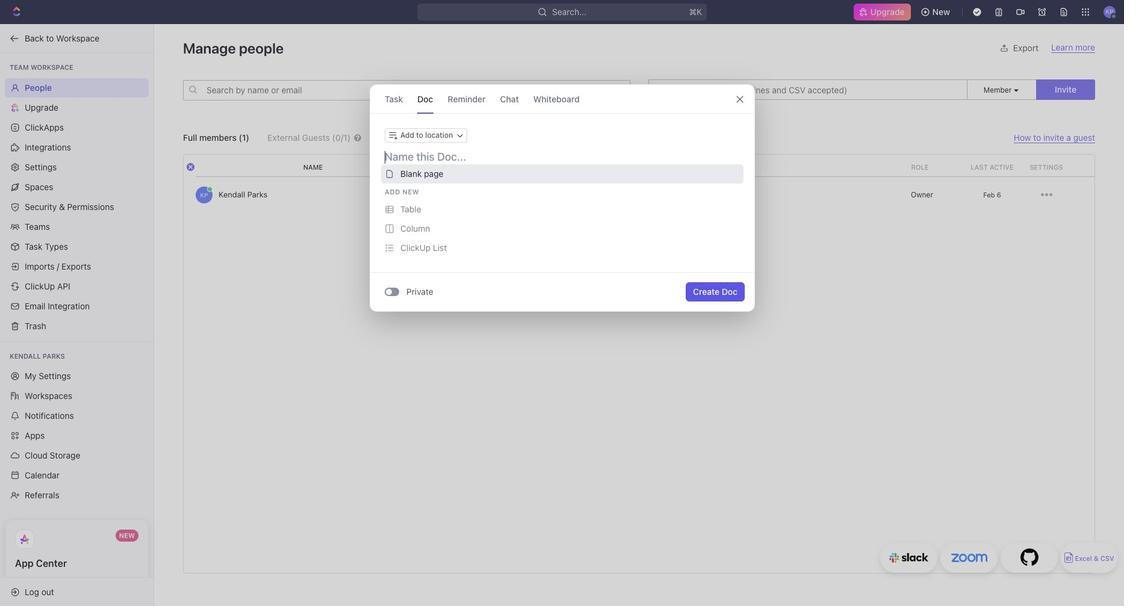 Task type: describe. For each thing, give the bounding box(es) containing it.
invite
[[1056, 84, 1077, 95]]

referrals
[[25, 490, 59, 501]]

integrations
[[25, 142, 71, 152]]

kendall
[[219, 190, 245, 199]]

my
[[25, 371, 36, 381]]

spaces
[[25, 182, 53, 192]]

email integration
[[25, 301, 90, 311]]

cloud storage link
[[5, 446, 149, 466]]

to for workspace
[[46, 33, 54, 43]]

kp
[[200, 191, 208, 199]]

(1)
[[239, 133, 249, 143]]

referrals link
[[5, 486, 149, 506]]

workspaces link
[[5, 387, 149, 406]]

Invite by email (multiple lines and CSV accepted) text field
[[649, 80, 968, 100]]

add new
[[385, 188, 419, 196]]

doc button
[[417, 85, 433, 113]]

add for add to location
[[400, 131, 414, 140]]

clickup list
[[400, 243, 447, 253]]

exports
[[62, 261, 91, 271]]

log
[[25, 587, 39, 597]]

name
[[304, 163, 323, 171]]

trash link
[[5, 317, 149, 336]]

back
[[25, 33, 44, 43]]

imports
[[25, 261, 54, 271]]

my settings
[[25, 371, 71, 381]]

dialog containing task
[[370, 84, 755, 312]]

people
[[239, 40, 284, 57]]

doc inside button
[[722, 287, 738, 297]]

integrations link
[[5, 138, 149, 157]]

0 horizontal spatial new
[[119, 532, 135, 540]]

add to location button
[[385, 128, 467, 143]]

task for task
[[385, 94, 403, 104]]

center
[[36, 559, 67, 569]]

settings link
[[5, 158, 149, 177]]

calendar link
[[5, 466, 149, 486]]

clickapps link
[[5, 118, 149, 137]]

add to location
[[400, 131, 453, 140]]

types
[[45, 241, 68, 252]]

app center
[[15, 559, 67, 569]]

location
[[425, 131, 453, 140]]

owner
[[385, 192, 407, 198]]

chat
[[500, 94, 519, 104]]

log out
[[25, 587, 54, 597]]

new
[[402, 188, 419, 196]]

⌘k
[[689, 7, 703, 17]]

clickup for clickup list
[[400, 243, 431, 253]]

workspace
[[56, 33, 100, 43]]

1 vertical spatial settings
[[39, 371, 71, 381]]

excel & csv link
[[1062, 543, 1119, 574]]

imports / exports link
[[5, 257, 149, 276]]

trash
[[25, 321, 46, 331]]

0 vertical spatial settings
[[25, 162, 57, 172]]

to for invite
[[1034, 133, 1042, 143]]

feb 6
[[984, 191, 1002, 199]]

how
[[1014, 133, 1032, 143]]

clickup list button
[[381, 239, 744, 258]]

excel
[[1076, 555, 1093, 563]]

column
[[400, 224, 430, 234]]

guest
[[1074, 133, 1096, 143]]

blank page button
[[381, 164, 744, 184]]

full members (1) button
[[183, 133, 249, 143]]

cloud
[[25, 451, 48, 461]]

imports / exports
[[25, 261, 91, 271]]

apps
[[25, 431, 45, 441]]

clickup api
[[25, 281, 70, 291]]

task types link
[[5, 237, 149, 256]]

invite
[[1044, 133, 1065, 143]]

reminder button
[[448, 85, 486, 113]]

clickapps
[[25, 122, 64, 132]]

teams link
[[5, 217, 149, 236]]

integration
[[48, 301, 90, 311]]

add to location button
[[385, 128, 467, 143]]

my settings link
[[5, 367, 149, 386]]



Task type: vqa. For each thing, say whether or not it's contained in the screenshot.
tab list
no



Task type: locate. For each thing, give the bounding box(es) containing it.
create doc button
[[686, 283, 745, 302]]

a
[[1067, 133, 1072, 143]]

0 vertical spatial doc
[[417, 94, 433, 104]]

cloud storage
[[25, 451, 80, 461]]

doc
[[417, 94, 433, 104], [722, 287, 738, 297]]

1 horizontal spatial clickup
[[400, 243, 431, 253]]

back to workspace
[[25, 33, 100, 43]]

to for location
[[416, 131, 423, 140]]

Name this Doc... field
[[370, 150, 755, 164]]

excel & csv
[[1076, 555, 1115, 563]]

parks
[[248, 190, 268, 199]]

email
[[25, 301, 45, 311]]

new button
[[916, 2, 958, 22]]

0 vertical spatial &
[[59, 202, 65, 212]]

1 horizontal spatial new
[[933, 7, 951, 17]]

1 horizontal spatial upgrade link
[[854, 4, 911, 20]]

clickup for clickup api
[[25, 281, 55, 291]]

upgrade left new button
[[871, 7, 905, 17]]

invite button
[[1037, 80, 1096, 100]]

security & permissions
[[25, 202, 114, 212]]

0 vertical spatial upgrade
[[871, 7, 905, 17]]

Search by name or email text field
[[183, 80, 631, 100]]

settings up spaces
[[25, 162, 57, 172]]

calendar
[[25, 471, 60, 481]]

& for csv
[[1095, 555, 1099, 563]]

kendall parks
[[219, 190, 268, 199]]

to
[[46, 33, 54, 43], [416, 131, 423, 140], [1034, 133, 1042, 143]]

to inside button
[[416, 131, 423, 140]]

to right 'back'
[[46, 33, 54, 43]]

task down the teams
[[25, 241, 42, 252]]

1 vertical spatial upgrade
[[25, 102, 58, 112]]

1 vertical spatial add
[[385, 188, 400, 196]]

2 horizontal spatial to
[[1034, 133, 1042, 143]]

&
[[59, 202, 65, 212], [1095, 555, 1099, 563]]

security
[[25, 202, 57, 212]]

upgrade link left new button
[[854, 4, 911, 20]]

out
[[41, 587, 54, 597]]

& left csv
[[1095, 555, 1099, 563]]

table
[[400, 204, 421, 214]]

task types
[[25, 241, 68, 252]]

create
[[693, 287, 720, 297]]

full members (1)
[[183, 133, 249, 143]]

permissions
[[67, 202, 114, 212]]

manage
[[183, 40, 236, 57]]

upgrade link up clickapps link in the top of the page
[[5, 98, 149, 117]]

add for add new
[[385, 188, 400, 196]]

add
[[400, 131, 414, 140], [385, 188, 400, 196]]

clickup api link
[[5, 277, 149, 296]]

add left new
[[385, 188, 400, 196]]

back to workspace button
[[5, 29, 143, 48]]

new inside button
[[933, 7, 951, 17]]

0 vertical spatial add
[[400, 131, 414, 140]]

0 horizontal spatial clickup
[[25, 281, 55, 291]]

0 horizontal spatial doc
[[417, 94, 433, 104]]

clickup inside clickup list button
[[400, 243, 431, 253]]

1 horizontal spatial task
[[385, 94, 403, 104]]

how to invite a guest
[[1014, 133, 1096, 143]]

list
[[433, 243, 447, 253]]

create doc
[[693, 287, 738, 297]]

0 vertical spatial upgrade link
[[854, 4, 911, 20]]

people
[[25, 82, 52, 92]]

0 horizontal spatial &
[[59, 202, 65, 212]]

1 horizontal spatial to
[[416, 131, 423, 140]]

private
[[406, 287, 433, 297]]

1 vertical spatial clickup
[[25, 281, 55, 291]]

1 vertical spatial new
[[119, 532, 135, 540]]

0 horizontal spatial to
[[46, 33, 54, 43]]

task button
[[385, 85, 403, 113]]

0 vertical spatial task
[[385, 94, 403, 104]]

spaces link
[[5, 177, 149, 197]]

0 horizontal spatial upgrade
[[25, 102, 58, 112]]

whiteboard button
[[533, 85, 580, 113]]

search...
[[553, 7, 587, 17]]

0 vertical spatial clickup
[[400, 243, 431, 253]]

whiteboard
[[533, 94, 580, 104]]

task left doc button
[[385, 94, 403, 104]]

csv
[[1101, 555, 1115, 563]]

full
[[183, 133, 197, 143]]

1 vertical spatial upgrade link
[[5, 98, 149, 117]]

clickup
[[400, 243, 431, 253], [25, 281, 55, 291]]

app
[[15, 559, 34, 569]]

task
[[385, 94, 403, 104], [25, 241, 42, 252]]

teams
[[25, 221, 50, 232]]

1 vertical spatial task
[[25, 241, 42, 252]]

0 vertical spatial new
[[933, 7, 951, 17]]

chat button
[[500, 85, 519, 113]]

blank
[[400, 169, 422, 179]]

& for permissions
[[59, 202, 65, 212]]

upgrade up clickapps
[[25, 102, 58, 112]]

/
[[57, 261, 59, 271]]

1 vertical spatial &
[[1095, 555, 1099, 563]]

blank page
[[400, 169, 443, 179]]

1 horizontal spatial doc
[[722, 287, 738, 297]]

1 horizontal spatial upgrade
[[871, 7, 905, 17]]

doc right create
[[722, 287, 738, 297]]

doc right task 'button'
[[417, 94, 433, 104]]

learn
[[1052, 42, 1074, 52]]

people link
[[5, 78, 149, 97]]

& right security
[[59, 202, 65, 212]]

api
[[57, 281, 70, 291]]

members
[[199, 133, 237, 143]]

dialog
[[370, 84, 755, 312]]

1 horizontal spatial &
[[1095, 555, 1099, 563]]

security & permissions link
[[5, 197, 149, 217]]

settings
[[25, 162, 57, 172], [39, 371, 71, 381]]

learn more
[[1052, 42, 1096, 52]]

how to invite a guest link
[[1014, 133, 1096, 143]]

upgrade link
[[854, 4, 911, 20], [5, 98, 149, 117]]

clickup inside clickup api link
[[25, 281, 55, 291]]

to inside button
[[46, 33, 54, 43]]

email integration link
[[5, 297, 149, 316]]

feb
[[984, 191, 996, 199]]

to right how
[[1034, 133, 1042, 143]]

6
[[998, 191, 1002, 199]]

1 vertical spatial doc
[[722, 287, 738, 297]]

clickup down "column"
[[400, 243, 431, 253]]

settings up workspaces
[[39, 371, 71, 381]]

clickup down imports
[[25, 281, 55, 291]]

notifications
[[25, 411, 74, 421]]

& inside 'link'
[[59, 202, 65, 212]]

task for task types
[[25, 241, 42, 252]]

column button
[[381, 219, 744, 239]]

0 horizontal spatial task
[[25, 241, 42, 252]]

to left "location"
[[416, 131, 423, 140]]

apps link
[[5, 427, 149, 446]]

notifications link
[[5, 407, 149, 426]]

more
[[1076, 42, 1096, 52]]

page
[[424, 169, 443, 179]]

0 horizontal spatial upgrade link
[[5, 98, 149, 117]]

add inside button
[[400, 131, 414, 140]]

manage people
[[183, 40, 284, 57]]

table button
[[381, 200, 744, 219]]

add left "location"
[[400, 131, 414, 140]]



